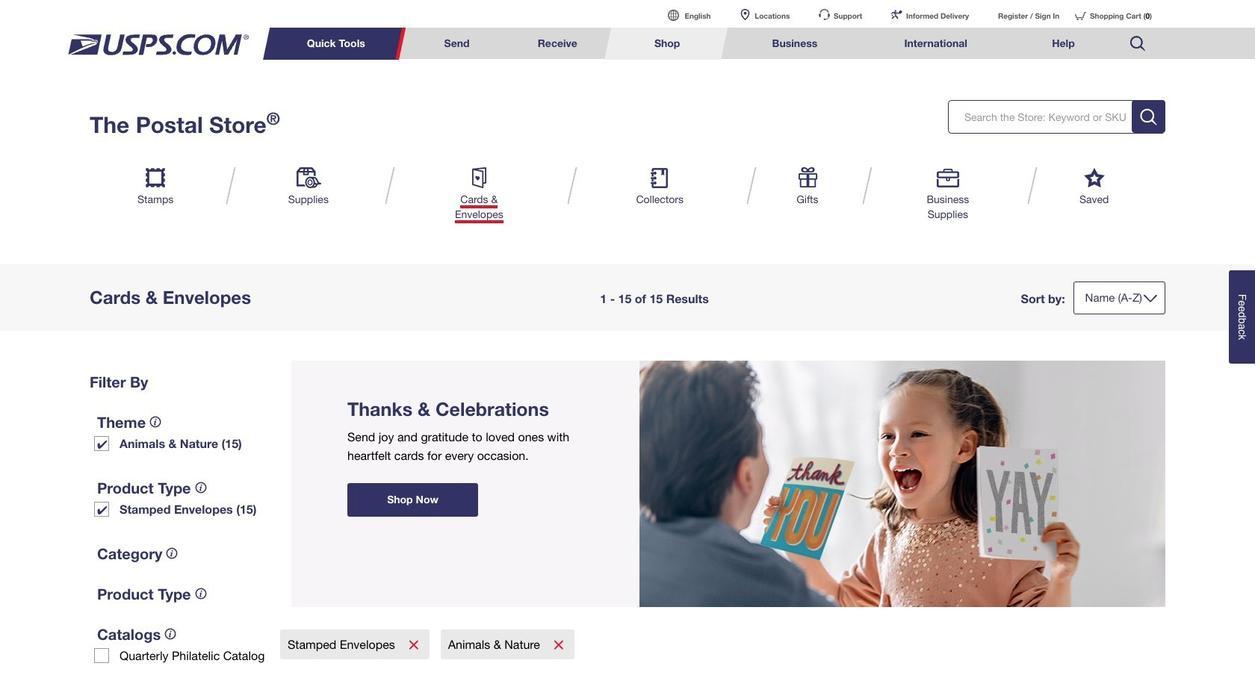 Task type: describe. For each thing, give the bounding box(es) containing it.
Search the Store: Keyword or SKU text field
[[950, 101, 1168, 133]]

6  image from the left
[[1081, 167, 1107, 188]]

1  image from the left
[[143, 167, 168, 188]]



Task type: locate. For each thing, give the bounding box(es) containing it.
menu bar
[[271, 27, 1167, 59]]

 image
[[143, 167, 168, 188], [466, 167, 492, 188], [647, 167, 673, 188], [795, 167, 820, 188], [935, 167, 961, 188], [1081, 167, 1107, 188]]

image of usps.com logo. image
[[67, 34, 249, 56]]

None submit
[[1132, 100, 1165, 133]]

3  image from the left
[[647, 167, 673, 188]]

2  image from the left
[[466, 167, 492, 188]]

4  image from the left
[[795, 167, 820, 188]]

 image
[[296, 167, 321, 188]]

5  image from the left
[[935, 167, 961, 188]]



Task type: vqa. For each thing, say whether or not it's contained in the screenshot.
submit
yes



